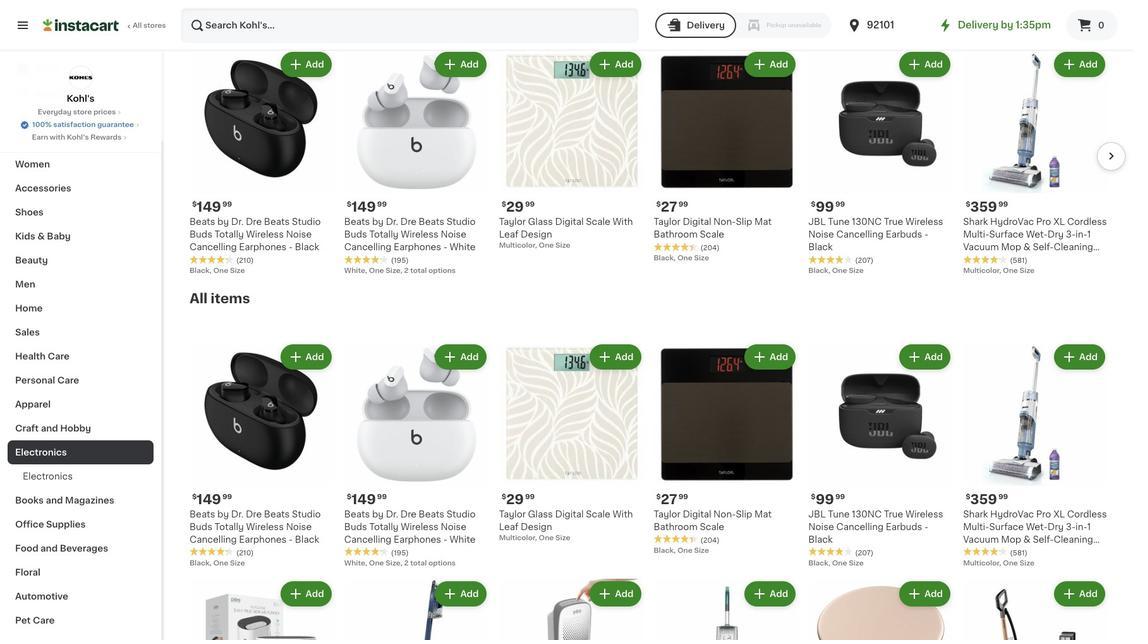 Task type: describe. For each thing, give the bounding box(es) containing it.
all stores
[[133, 22, 166, 29]]

jbl tune 130nc true wireless noise cancelling earbuds - black inside item carousel region
[[809, 217, 944, 251]]

2 mat from the top
[[755, 510, 772, 519]]

shark hydrovac pro xl cordless multi-surface wet-dry 3-in-1 vacuum mop & self-cleaning system inside item carousel region
[[964, 217, 1107, 264]]

apparel
[[15, 400, 51, 409]]

women link
[[8, 152, 154, 176]]

2 (204) from the top
[[701, 537, 720, 544]]

health care
[[15, 352, 69, 361]]

everyday store prices link
[[38, 107, 123, 118]]

delivery button
[[655, 13, 736, 38]]

2 system from the top
[[964, 548, 997, 557]]

kohl's
[[67, 94, 95, 103]]

2 glass from the top
[[528, 510, 553, 519]]

beverages
[[60, 544, 108, 553]]

all for all items
[[190, 292, 208, 305]]

(207) inside item carousel region
[[856, 257, 874, 264]]

home link
[[8, 296, 154, 321]]

2 (210) from the top
[[236, 550, 254, 557]]

women
[[15, 160, 50, 169]]

care for health care
[[48, 352, 69, 361]]

shop link
[[8, 56, 154, 82]]

2 130nc from the top
[[852, 510, 882, 519]]

Search field
[[182, 9, 638, 42]]

shop
[[35, 64, 59, 73]]

2 multi- from the top
[[964, 523, 990, 531]]

true inside item carousel region
[[884, 217, 904, 226]]

glass inside item carousel region
[[528, 217, 553, 226]]

2 wet- from the top
[[1026, 523, 1048, 531]]

2 (207) from the top
[[856, 550, 874, 557]]

2 cordless from the top
[[1068, 510, 1107, 519]]

2 beats by dr. dre beats studio buds totally wireless noise cancelling earphones - white from the top
[[344, 510, 476, 544]]

office supplies
[[15, 520, 86, 529]]

craft and hobby
[[15, 424, 91, 433]]

it
[[55, 90, 62, 99]]

92101 button
[[847, 8, 923, 43]]

white, one size, 2 total options inside item carousel region
[[344, 267, 456, 274]]

view
[[1052, 17, 1074, 26]]

craft and hobby link
[[8, 417, 154, 441]]

delivery by 1:35pm link
[[938, 18, 1051, 33]]

with inside item carousel region
[[613, 217, 633, 226]]

cordless inside item carousel region
[[1068, 217, 1107, 226]]

hobby
[[60, 424, 91, 433]]

stores
[[143, 22, 166, 29]]

sales
[[15, 328, 40, 337]]

2 jbl tune 130nc true wireless noise cancelling earbuds - black from the top
[[809, 510, 944, 544]]

kohl's
[[67, 134, 89, 141]]

lists
[[35, 115, 57, 124]]

2 earbuds from the top
[[886, 522, 923, 531]]

2 options from the top
[[429, 560, 456, 567]]

earn
[[32, 134, 48, 141]]

delivery for delivery by 1:35pm
[[958, 20, 999, 30]]

food
[[15, 544, 38, 553]]

beauty
[[15, 256, 48, 265]]

books and magazines
[[15, 496, 114, 505]]

personal care
[[15, 376, 79, 385]]

office
[[15, 520, 44, 529]]

kohl's link
[[67, 66, 95, 105]]

health care link
[[8, 345, 154, 369]]

personal care link
[[8, 369, 154, 393]]

shoes link
[[8, 200, 154, 224]]

floral link
[[8, 561, 154, 585]]

2 2 from the top
[[404, 560, 409, 567]]

satisfaction
[[53, 121, 96, 128]]

in- inside item carousel region
[[1076, 230, 1088, 239]]

automotive
[[15, 592, 68, 601]]

accessories
[[15, 184, 71, 193]]

2 white from the top
[[450, 535, 476, 544]]

2 29 from the top
[[506, 493, 524, 506]]

buy it again
[[35, 90, 89, 99]]

home
[[15, 304, 43, 313]]

books and magazines link
[[8, 489, 154, 513]]

food and beverages link
[[8, 537, 154, 561]]

kohl's logo image
[[69, 66, 93, 90]]

design inside item carousel region
[[521, 230, 552, 239]]

1 vertical spatial electronics
[[15, 448, 67, 457]]

size, inside item carousel region
[[386, 267, 403, 274]]

& inside item carousel region
[[1024, 243, 1031, 251]]

care for personal care
[[57, 376, 79, 385]]

1:35pm
[[1016, 20, 1051, 30]]

2 $ 359 99 from the top
[[966, 493, 1008, 506]]

92101
[[867, 20, 895, 30]]

2 multicolor, one size from the top
[[964, 560, 1035, 567]]

taylor glass digital scale with leaf design multicolor, one size inside item carousel region
[[499, 217, 633, 249]]

kids
[[15, 232, 35, 241]]

store
[[73, 109, 92, 116]]

2 taylor glass digital scale with leaf design multicolor, one size from the top
[[499, 510, 633, 541]]

automotive link
[[8, 585, 154, 609]]

2 shark from the top
[[964, 510, 988, 519]]

everyday store prices
[[38, 109, 116, 116]]

buy it again link
[[8, 82, 154, 107]]

2 true from the top
[[884, 510, 904, 519]]

0
[[1099, 21, 1105, 30]]

all stores link
[[43, 8, 167, 43]]

and for food
[[40, 544, 58, 553]]

white inside item carousel region
[[450, 243, 476, 251]]

white, inside item carousel region
[[344, 267, 367, 274]]

mop inside item carousel region
[[1002, 243, 1022, 251]]

2 (195) from the top
[[391, 550, 409, 557]]

men
[[15, 280, 35, 289]]

pet care
[[15, 616, 55, 625]]

beats by dr. dre beats studio buds totally wireless noise cancelling earphones - white inside item carousel region
[[344, 217, 476, 251]]

lists link
[[8, 107, 154, 132]]

baby
[[47, 232, 71, 241]]

options inside item carousel region
[[429, 267, 456, 274]]

beauty link
[[8, 248, 154, 272]]

wet- inside item carousel region
[[1026, 230, 1048, 239]]

multi- inside item carousel region
[[964, 230, 990, 239]]

pro inside item carousel region
[[1037, 217, 1052, 226]]

2 1 from the top
[[1088, 523, 1091, 531]]

2 xl from the top
[[1054, 510, 1065, 519]]

2 size, from the top
[[386, 560, 403, 567]]

again
[[64, 90, 89, 99]]

pet
[[15, 616, 31, 625]]

2 non- from the top
[[714, 510, 736, 519]]

and for craft
[[41, 424, 58, 433]]

supplies
[[46, 520, 86, 529]]

craft
[[15, 424, 39, 433]]

view more link
[[1052, 15, 1108, 28]]

jbl inside item carousel region
[[809, 217, 826, 226]]

130nc inside item carousel region
[[852, 217, 882, 226]]

instacart logo image
[[43, 18, 119, 33]]

and for books
[[46, 496, 63, 505]]

delivery by 1:35pm
[[958, 20, 1051, 30]]

pet care link
[[8, 609, 154, 633]]

2 white, from the top
[[344, 560, 367, 567]]

2 in- from the top
[[1076, 523, 1088, 531]]

personal
[[15, 376, 55, 385]]

kids & baby
[[15, 232, 71, 241]]

sales link
[[8, 321, 154, 345]]

food and beverages
[[15, 544, 108, 553]]

more
[[1076, 17, 1099, 26]]

100%
[[32, 121, 52, 128]]

all items
[[190, 292, 250, 305]]

2 bathroom from the top
[[654, 522, 698, 531]]

rewards
[[91, 134, 122, 141]]

bathroom inside item carousel region
[[654, 230, 698, 239]]

earn with kohl's rewards
[[32, 134, 122, 141]]

system inside item carousel region
[[964, 255, 997, 264]]

service type group
[[655, 13, 832, 38]]

magazines
[[65, 496, 114, 505]]

total inside item carousel region
[[410, 267, 427, 274]]



Task type: vqa. For each thing, say whether or not it's contained in the screenshot.
0 'button'
yes



Task type: locate. For each thing, give the bounding box(es) containing it.
0 vertical spatial glass
[[528, 217, 553, 226]]

1 xl from the top
[[1054, 217, 1065, 226]]

$
[[192, 201, 197, 208], [347, 201, 352, 208], [657, 201, 661, 208], [811, 201, 816, 208], [502, 201, 506, 208], [966, 201, 971, 208], [192, 493, 197, 500], [347, 493, 352, 500], [657, 493, 661, 500], [811, 493, 816, 500], [502, 493, 506, 500], [966, 493, 971, 500]]

1 vertical spatial 130nc
[[852, 510, 882, 519]]

$ 359 99 inside item carousel region
[[966, 200, 1008, 213]]

359 inside item carousel region
[[971, 200, 998, 213]]

and inside "food and beverages" link
[[40, 544, 58, 553]]

wet-
[[1026, 230, 1048, 239], [1026, 523, 1048, 531]]

0 vertical spatial hydrovac
[[991, 217, 1034, 226]]

white,
[[344, 267, 367, 274], [344, 560, 367, 567]]

0 vertical spatial 2
[[404, 267, 409, 274]]

options
[[429, 267, 456, 274], [429, 560, 456, 567]]

item carousel region
[[172, 44, 1126, 281]]

$ 99 99 inside item carousel region
[[811, 200, 845, 213]]

1 jbl tune 130nc true wireless noise cancelling earbuds - black from the top
[[809, 217, 944, 251]]

2 pro from the top
[[1037, 510, 1052, 519]]

2 hydrovac from the top
[[991, 510, 1034, 519]]

99
[[816, 200, 834, 213], [223, 201, 232, 208], [377, 201, 387, 208], [679, 201, 688, 208], [836, 201, 845, 208], [525, 201, 535, 208], [999, 201, 1008, 208], [816, 493, 834, 506], [223, 493, 232, 500], [377, 493, 387, 500], [679, 493, 688, 500], [836, 493, 845, 500], [525, 493, 535, 500], [999, 493, 1008, 500]]

0 vertical spatial 29
[[506, 200, 524, 213]]

1 earbuds from the top
[[886, 230, 923, 239]]

1 vertical spatial multi-
[[964, 523, 990, 531]]

0 vertical spatial earbuds
[[886, 230, 923, 239]]

shark inside item carousel region
[[964, 217, 988, 226]]

1 2 from the top
[[404, 267, 409, 274]]

1 dry from the top
[[1048, 230, 1064, 239]]

leaf inside item carousel region
[[499, 230, 519, 239]]

delivery inside "link"
[[958, 20, 999, 30]]

1 surface from the top
[[990, 230, 1024, 239]]

1 self- from the top
[[1033, 243, 1054, 251]]

0 vertical spatial all
[[133, 22, 142, 29]]

electronics
[[190, 14, 269, 28], [15, 448, 67, 457], [23, 472, 73, 481]]

2 mop from the top
[[1002, 535, 1022, 544]]

$ 29 99
[[502, 200, 535, 213], [502, 493, 535, 506]]

1 shark hydrovac pro xl cordless multi-surface wet-dry 3-in-1 vacuum mop & self-cleaning system from the top
[[964, 217, 1107, 264]]

xl inside item carousel region
[[1054, 217, 1065, 226]]

0 vertical spatial $ 27 99
[[657, 200, 688, 213]]

1 vertical spatial taylor glass digital scale with leaf design multicolor, one size
[[499, 510, 633, 541]]

2 tune from the top
[[828, 510, 850, 519]]

1 vertical spatial surface
[[990, 523, 1024, 531]]

0 vertical spatial mop
[[1002, 243, 1022, 251]]

0 vertical spatial multicolor, one size
[[964, 267, 1035, 274]]

1 taylor glass digital scale with leaf design multicolor, one size from the top
[[499, 217, 633, 249]]

2 surface from the top
[[990, 523, 1024, 531]]

earbuds inside item carousel region
[[886, 230, 923, 239]]

(210)
[[236, 257, 254, 264], [236, 550, 254, 557]]

$ 149 99
[[192, 200, 232, 213], [347, 200, 387, 213], [192, 493, 232, 506], [347, 493, 387, 506]]

1 1 from the top
[[1088, 230, 1091, 239]]

1 $ 359 99 from the top
[[966, 200, 1008, 213]]

0 vertical spatial tune
[[828, 217, 850, 226]]

$ 27 99
[[657, 200, 688, 213], [657, 493, 688, 506]]

1 shark from the top
[[964, 217, 988, 226]]

all for all stores
[[133, 22, 142, 29]]

1 vertical spatial 29
[[506, 493, 524, 506]]

0 vertical spatial (581)
[[1010, 257, 1028, 264]]

1 vertical spatial white, one size, 2 total options
[[344, 560, 456, 567]]

1 (210) from the top
[[236, 257, 254, 264]]

0 vertical spatial slip
[[736, 217, 753, 226]]

earn with kohl's rewards link
[[32, 133, 129, 143]]

cleaning inside item carousel region
[[1054, 243, 1094, 251]]

1 vertical spatial shark
[[964, 510, 988, 519]]

0 vertical spatial in-
[[1076, 230, 1088, 239]]

beats by dr. dre beats studio buds totally wireless noise cancelling earphones - black inside item carousel region
[[190, 217, 321, 251]]

all inside 'link'
[[133, 22, 142, 29]]

shark
[[964, 217, 988, 226], [964, 510, 988, 519]]

2 design from the top
[[521, 523, 552, 531]]

self-
[[1033, 243, 1054, 251], [1033, 535, 1054, 544]]

2 vertical spatial and
[[40, 544, 58, 553]]

apparel link
[[8, 393, 154, 417]]

non-
[[714, 217, 736, 226], [714, 510, 736, 519]]

0 vertical spatial surface
[[990, 230, 1024, 239]]

1 vertical spatial 27
[[661, 493, 677, 506]]

(210) inside item carousel region
[[236, 257, 254, 264]]

2 taylor digital non-slip mat bathroom scale from the top
[[654, 510, 772, 531]]

0 vertical spatial care
[[48, 352, 69, 361]]

1 3- from the top
[[1066, 230, 1076, 239]]

1 jbl from the top
[[809, 217, 826, 226]]

care up personal care
[[48, 352, 69, 361]]

beats by dr. dre beats studio buds totally wireless noise cancelling earphones - black
[[190, 217, 321, 251], [190, 510, 321, 544]]

2 $ 29 99 from the top
[[502, 493, 535, 506]]

1 vertical spatial (581)
[[1010, 550, 1028, 557]]

add button
[[282, 53, 331, 76], [436, 53, 485, 76], [591, 53, 640, 76], [746, 53, 795, 76], [901, 53, 950, 76], [1056, 53, 1104, 76], [282, 346, 331, 368], [436, 346, 485, 368], [591, 346, 640, 368], [746, 346, 795, 368], [901, 346, 950, 368], [1056, 346, 1104, 368], [282, 583, 331, 605], [436, 583, 485, 605], [591, 583, 640, 605], [746, 583, 795, 605], [901, 583, 950, 605], [1056, 583, 1104, 605]]

dry inside item carousel region
[[1048, 230, 1064, 239]]

1 vertical spatial in-
[[1076, 523, 1088, 531]]

mat inside item carousel region
[[755, 217, 772, 226]]

beats by dr. dre beats studio buds totally wireless noise cancelling earphones - white
[[344, 217, 476, 251], [344, 510, 476, 544]]

1 vertical spatial $ 27 99
[[657, 493, 688, 506]]

0 vertical spatial white,
[[344, 267, 367, 274]]

2 shark hydrovac pro xl cordless multi-surface wet-dry 3-in-1 vacuum mop & self-cleaning system from the top
[[964, 510, 1107, 557]]

1 white, from the top
[[344, 267, 367, 274]]

1 vertical spatial multicolor, one size
[[964, 560, 1035, 567]]

care for pet care
[[33, 616, 55, 625]]

1 vertical spatial hydrovac
[[991, 510, 1034, 519]]

0 vertical spatial 130nc
[[852, 217, 882, 226]]

1 vertical spatial options
[[429, 560, 456, 567]]

2 27 from the top
[[661, 493, 677, 506]]

noise
[[286, 230, 312, 239], [441, 230, 467, 239], [809, 230, 834, 239], [286, 522, 312, 531], [441, 522, 467, 531], [809, 522, 834, 531]]

2 $ 27 99 from the top
[[657, 493, 688, 506]]

0 vertical spatial dry
[[1048, 230, 1064, 239]]

1 (195) from the top
[[391, 257, 409, 264]]

1 vertical spatial xl
[[1054, 510, 1065, 519]]

glass
[[528, 217, 553, 226], [528, 510, 553, 519]]

1 size, from the top
[[386, 267, 403, 274]]

2 white, one size, 2 total options from the top
[[344, 560, 456, 567]]

product group
[[190, 49, 334, 276], [344, 49, 489, 276], [499, 49, 644, 251], [654, 49, 799, 263], [809, 49, 953, 276], [964, 49, 1108, 276], [190, 342, 334, 569], [344, 342, 489, 569], [499, 342, 644, 543], [654, 342, 799, 556], [809, 342, 953, 569], [964, 342, 1108, 569], [190, 579, 334, 640], [344, 579, 489, 640], [499, 579, 644, 640], [654, 579, 799, 640], [809, 579, 953, 640], [964, 579, 1108, 640]]

xl
[[1054, 217, 1065, 226], [1054, 510, 1065, 519]]

1 vertical spatial jbl
[[809, 510, 826, 519]]

100% satisfaction guarantee button
[[20, 118, 142, 130]]

2
[[404, 267, 409, 274], [404, 560, 409, 567]]

0 vertical spatial design
[[521, 230, 552, 239]]

1 multicolor, one size from the top
[[964, 267, 1035, 274]]

2 beats by dr. dre beats studio buds totally wireless noise cancelling earphones - black from the top
[[190, 510, 321, 544]]

0 horizontal spatial all
[[133, 22, 142, 29]]

0 horizontal spatial delivery
[[687, 21, 725, 30]]

2 vertical spatial electronics
[[23, 472, 73, 481]]

0 vertical spatial &
[[37, 232, 45, 241]]

1 vertical spatial white,
[[344, 560, 367, 567]]

2 vertical spatial care
[[33, 616, 55, 625]]

with
[[50, 134, 65, 141]]

0 vertical spatial jbl tune 130nc true wireless noise cancelling earbuds - black
[[809, 217, 944, 251]]

size,
[[386, 267, 403, 274], [386, 560, 403, 567]]

office supplies link
[[8, 513, 154, 537]]

kids & baby link
[[8, 224, 154, 248]]

taylor digital non-slip mat bathroom scale
[[654, 217, 772, 239], [654, 510, 772, 531]]

1 vertical spatial and
[[46, 496, 63, 505]]

all left items in the left top of the page
[[190, 292, 208, 305]]

and
[[41, 424, 58, 433], [46, 496, 63, 505], [40, 544, 58, 553]]

and right 'craft'
[[41, 424, 58, 433]]

hydrovac inside item carousel region
[[991, 217, 1034, 226]]

surface inside item carousel region
[[990, 230, 1024, 239]]

all left the stores
[[133, 22, 142, 29]]

0 vertical spatial and
[[41, 424, 58, 433]]

1 vertical spatial care
[[57, 376, 79, 385]]

1 white, one size, 2 total options from the top
[[344, 267, 456, 274]]

1 taylor digital non-slip mat bathroom scale from the top
[[654, 217, 772, 239]]

1 27 from the top
[[661, 200, 677, 213]]

taylor
[[654, 217, 681, 226], [499, 217, 526, 226], [654, 510, 681, 519], [499, 510, 526, 519]]

2 with from the top
[[613, 510, 633, 519]]

cordless
[[1068, 217, 1107, 226], [1068, 510, 1107, 519]]

delivery inside button
[[687, 21, 725, 30]]

1 vertical spatial system
[[964, 548, 997, 557]]

1 non- from the top
[[714, 217, 736, 226]]

2 self- from the top
[[1033, 535, 1054, 544]]

0 button
[[1066, 10, 1118, 40]]

(195)
[[391, 257, 409, 264], [391, 550, 409, 557]]

0 vertical spatial self-
[[1033, 243, 1054, 251]]

all
[[133, 22, 142, 29], [190, 292, 208, 305]]

0 vertical spatial multi-
[[964, 230, 990, 239]]

1 multi- from the top
[[964, 230, 990, 239]]

1 vertical spatial true
[[884, 510, 904, 519]]

(204) inside item carousel region
[[701, 244, 720, 251]]

1 beats by dr. dre beats studio buds totally wireless noise cancelling earphones - black from the top
[[190, 217, 321, 251]]

non- inside item carousel region
[[714, 217, 736, 226]]

care
[[48, 352, 69, 361], [57, 376, 79, 385], [33, 616, 55, 625]]

0 vertical spatial true
[[884, 217, 904, 226]]

1 cleaning from the top
[[1054, 243, 1094, 251]]

0 vertical spatial leaf
[[499, 230, 519, 239]]

0 vertical spatial beats by dr. dre beats studio buds totally wireless noise cancelling earphones - white
[[344, 217, 476, 251]]

2 359 from the top
[[971, 493, 998, 506]]

1 130nc from the top
[[852, 217, 882, 226]]

1 vertical spatial total
[[410, 560, 427, 567]]

and up office supplies
[[46, 496, 63, 505]]

by inside "link"
[[1001, 20, 1014, 30]]

0 vertical spatial 1
[[1088, 230, 1091, 239]]

items
[[211, 292, 250, 305]]

2 total from the top
[[410, 560, 427, 567]]

1 in- from the top
[[1076, 230, 1088, 239]]

1 vertical spatial dry
[[1048, 523, 1064, 531]]

0 vertical spatial white
[[450, 243, 476, 251]]

digital
[[683, 217, 712, 226], [555, 217, 584, 226], [683, 510, 712, 519], [555, 510, 584, 519]]

shoes
[[15, 208, 44, 217]]

1 29 from the top
[[506, 200, 524, 213]]

1 vertical spatial (195)
[[391, 550, 409, 557]]

2 (581) from the top
[[1010, 550, 1028, 557]]

1 vertical spatial mop
[[1002, 535, 1022, 544]]

cancelling
[[837, 230, 884, 239], [190, 243, 237, 251], [344, 243, 392, 251], [837, 522, 884, 531], [190, 535, 237, 544], [344, 535, 392, 544]]

jbl
[[809, 217, 826, 226], [809, 510, 826, 519]]

$ 29 99 inside item carousel region
[[502, 200, 535, 213]]

29 inside item carousel region
[[506, 200, 524, 213]]

dr.
[[231, 217, 244, 226], [386, 217, 398, 226], [231, 510, 244, 519], [386, 510, 398, 519]]

0 vertical spatial shark
[[964, 217, 988, 226]]

1 (581) from the top
[[1010, 257, 1028, 264]]

2 3- from the top
[[1066, 523, 1076, 531]]

1 vertical spatial $ 99 99
[[811, 493, 845, 506]]

1 $ 29 99 from the top
[[502, 200, 535, 213]]

and inside craft and hobby "link"
[[41, 424, 58, 433]]

buy
[[35, 90, 53, 99]]

health
[[15, 352, 46, 361]]

1 design from the top
[[521, 230, 552, 239]]

0 vertical spatial non-
[[714, 217, 736, 226]]

1 (207) from the top
[[856, 257, 874, 264]]

1 hydrovac from the top
[[991, 217, 1034, 226]]

$ 27 99 inside item carousel region
[[657, 200, 688, 213]]

100% satisfaction guarantee
[[32, 121, 134, 128]]

1 vertical spatial &
[[1024, 243, 1031, 251]]

delivery
[[958, 20, 999, 30], [687, 21, 725, 30]]

0 vertical spatial bathroom
[[654, 230, 698, 239]]

0 vertical spatial wet-
[[1026, 230, 1048, 239]]

floral
[[15, 568, 40, 577]]

0 vertical spatial $ 99 99
[[811, 200, 845, 213]]

1 vertical spatial wet-
[[1026, 523, 1048, 531]]

0 vertical spatial (207)
[[856, 257, 874, 264]]

1 (204) from the top
[[701, 244, 720, 251]]

None search field
[[181, 8, 639, 43]]

1 tune from the top
[[828, 217, 850, 226]]

0 vertical spatial cleaning
[[1054, 243, 1094, 251]]

tune
[[828, 217, 850, 226], [828, 510, 850, 519]]

0 vertical spatial 3-
[[1066, 230, 1076, 239]]

2 vertical spatial &
[[1024, 535, 1031, 544]]

care right the pet
[[33, 616, 55, 625]]

1 pro from the top
[[1037, 217, 1052, 226]]

1 359 from the top
[[971, 200, 998, 213]]

1 total from the top
[[410, 267, 427, 274]]

0 vertical spatial pro
[[1037, 217, 1052, 226]]

slip
[[736, 217, 753, 226], [736, 510, 753, 519]]

2 dry from the top
[[1048, 523, 1064, 531]]

black
[[295, 243, 319, 251], [809, 243, 833, 251], [295, 535, 319, 544], [809, 535, 833, 544]]

1 vertical spatial earbuds
[[886, 522, 923, 531]]

taylor glass digital scale with leaf design multicolor, one size
[[499, 217, 633, 249], [499, 510, 633, 541]]

0 vertical spatial 27
[[661, 200, 677, 213]]

1 bathroom from the top
[[654, 230, 698, 239]]

slip inside item carousel region
[[736, 217, 753, 226]]

1 vertical spatial tune
[[828, 510, 850, 519]]

mop
[[1002, 243, 1022, 251], [1002, 535, 1022, 544]]

vacuum inside item carousel region
[[964, 243, 999, 251]]

men link
[[8, 272, 154, 296]]

cleaning
[[1054, 243, 1094, 251], [1054, 535, 1094, 544]]

tune inside item carousel region
[[828, 217, 850, 226]]

2 $ 99 99 from the top
[[811, 493, 845, 506]]

care down health care link
[[57, 376, 79, 385]]

in-
[[1076, 230, 1088, 239], [1076, 523, 1088, 531]]

bathroom
[[654, 230, 698, 239], [654, 522, 698, 531]]

27 inside item carousel region
[[661, 200, 677, 213]]

2 vacuum from the top
[[964, 535, 999, 544]]

359
[[971, 200, 998, 213], [971, 493, 998, 506]]

0 vertical spatial shark hydrovac pro xl cordless multi-surface wet-dry 3-in-1 vacuum mop & self-cleaning system
[[964, 217, 1107, 264]]

(207)
[[856, 257, 874, 264], [856, 550, 874, 557]]

1 beats by dr. dre beats studio buds totally wireless noise cancelling earphones - white from the top
[[344, 217, 476, 251]]

0 vertical spatial system
[[964, 255, 997, 264]]

3- inside item carousel region
[[1066, 230, 1076, 239]]

guarantee
[[97, 121, 134, 128]]

$ 359 99
[[966, 200, 1008, 213], [966, 493, 1008, 506]]

1 vertical spatial 2
[[404, 560, 409, 567]]

multicolor, one size inside item carousel region
[[964, 267, 1035, 274]]

1 vertical spatial $ 29 99
[[502, 493, 535, 506]]

29
[[506, 200, 524, 213], [506, 493, 524, 506]]

1 slip from the top
[[736, 217, 753, 226]]

studio
[[292, 217, 321, 226], [447, 217, 476, 226], [292, 510, 321, 519], [447, 510, 476, 519]]

1 leaf from the top
[[499, 230, 519, 239]]

1 options from the top
[[429, 267, 456, 274]]

0 vertical spatial mat
[[755, 217, 772, 226]]

2 slip from the top
[[736, 510, 753, 519]]

1 vertical spatial leaf
[[499, 523, 519, 531]]

2 cleaning from the top
[[1054, 535, 1094, 544]]

0 vertical spatial jbl
[[809, 217, 826, 226]]

and right food
[[40, 544, 58, 553]]

1 with from the top
[[613, 217, 633, 226]]

0 vertical spatial white, one size, 2 total options
[[344, 267, 456, 274]]

0 vertical spatial with
[[613, 217, 633, 226]]

1 true from the top
[[884, 217, 904, 226]]

taylor digital non-slip mat bathroom scale inside item carousel region
[[654, 217, 772, 239]]

1 $ 27 99 from the top
[[657, 200, 688, 213]]

delivery for delivery
[[687, 21, 725, 30]]

1 vertical spatial cordless
[[1068, 510, 1107, 519]]

0 vertical spatial (195)
[[391, 257, 409, 264]]

1 vertical spatial slip
[[736, 510, 753, 519]]

2 jbl from the top
[[809, 510, 826, 519]]

1 vertical spatial pro
[[1037, 510, 1052, 519]]

1 vertical spatial all
[[190, 292, 208, 305]]

130nc
[[852, 217, 882, 226], [852, 510, 882, 519]]

1 system from the top
[[964, 255, 997, 264]]

0 vertical spatial (210)
[[236, 257, 254, 264]]

1 vertical spatial $ 359 99
[[966, 493, 1008, 506]]

1 vertical spatial cleaning
[[1054, 535, 1094, 544]]

1 mat from the top
[[755, 217, 772, 226]]

and inside the books and magazines link
[[46, 496, 63, 505]]

prices
[[93, 109, 116, 116]]

total
[[410, 267, 427, 274], [410, 560, 427, 567]]

(581) inside item carousel region
[[1010, 257, 1028, 264]]

black, one size
[[654, 255, 709, 262], [190, 267, 245, 274], [809, 267, 864, 274], [654, 547, 709, 554], [190, 560, 245, 567], [809, 560, 864, 567]]

27
[[661, 200, 677, 213], [661, 493, 677, 506]]

accessories link
[[8, 176, 154, 200]]

(195) inside item carousel region
[[391, 257, 409, 264]]

1 vertical spatial mat
[[755, 510, 772, 519]]

1 vertical spatial vacuum
[[964, 535, 999, 544]]

149
[[197, 200, 221, 213], [352, 200, 376, 213], [197, 493, 221, 506], [352, 493, 376, 506]]

everyday
[[38, 109, 71, 116]]

multi-
[[964, 230, 990, 239], [964, 523, 990, 531]]

0 vertical spatial options
[[429, 267, 456, 274]]

1 cordless from the top
[[1068, 217, 1107, 226]]

0 vertical spatial 359
[[971, 200, 998, 213]]

view more
[[1052, 17, 1099, 26]]

(581)
[[1010, 257, 1028, 264], [1010, 550, 1028, 557]]

2 inside item carousel region
[[404, 267, 409, 274]]

0 vertical spatial xl
[[1054, 217, 1065, 226]]

1 inside item carousel region
[[1088, 230, 1091, 239]]

with
[[613, 217, 633, 226], [613, 510, 633, 519]]

0 vertical spatial total
[[410, 267, 427, 274]]

2 leaf from the top
[[499, 523, 519, 531]]

& inside kids & baby "link"
[[37, 232, 45, 241]]

0 vertical spatial electronics
[[190, 14, 269, 28]]

self- inside item carousel region
[[1033, 243, 1054, 251]]

books
[[15, 496, 44, 505]]

1 mop from the top
[[1002, 243, 1022, 251]]



